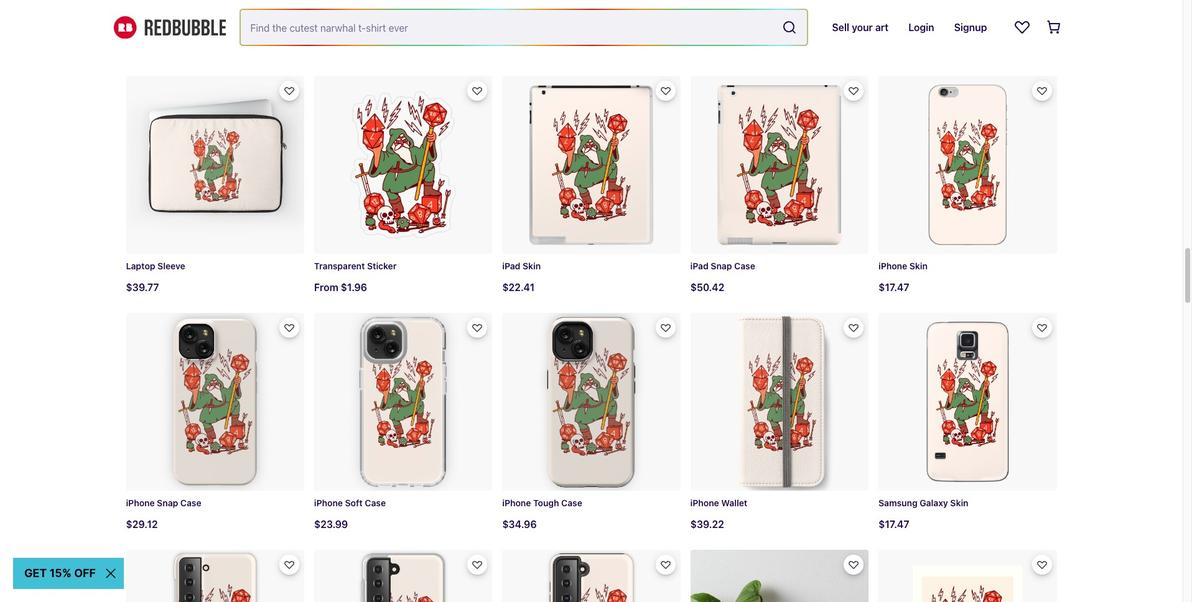 Task type: locate. For each thing, give the bounding box(es) containing it.
laptop skin
[[879, 24, 928, 34]]

Search term search field
[[241, 10, 777, 45]]

1 vertical spatial snap
[[157, 498, 178, 509]]

0 horizontal spatial ipad
[[502, 261, 521, 271]]

$1.96
[[341, 282, 367, 293]]

1 horizontal spatial snap
[[711, 261, 732, 271]]

laptop
[[879, 24, 908, 34], [126, 261, 155, 271]]

2 shirt from the left
[[371, 24, 392, 34]]

laptop up $39.77
[[126, 261, 155, 271]]

case
[[734, 261, 755, 271], [180, 498, 201, 509], [561, 498, 582, 509], [365, 498, 386, 509]]

2 $17.47 from the top
[[879, 519, 909, 530]]

transparent sticker
[[314, 261, 397, 271]]

skin for $17.47
[[910, 261, 928, 271]]

1 vertical spatial $17.47
[[879, 519, 909, 530]]

0 horizontal spatial t-
[[194, 24, 203, 34]]

0 horizontal spatial laptop
[[126, 261, 155, 271]]

redbubble logo image
[[114, 16, 226, 39]]

laptop up $28.00
[[879, 24, 908, 34]]

t-
[[194, 24, 203, 34], [362, 24, 371, 34]]

shirt
[[203, 24, 224, 34], [371, 24, 392, 34]]

1 horizontal spatial laptop
[[879, 24, 908, 34]]

0 horizontal spatial snap
[[157, 498, 178, 509]]

snap
[[711, 261, 732, 271], [157, 498, 178, 509]]

shirt right fit at left top
[[371, 24, 392, 34]]

0 vertical spatial $17.47
[[879, 282, 909, 293]]

0 horizontal spatial shirt
[[203, 24, 224, 34]]

None field
[[241, 10, 807, 45]]

samsung galaxy skin
[[879, 498, 969, 509]]

ipad up $22.41
[[502, 261, 521, 271]]

from $1.76
[[691, 45, 743, 56]]

0 vertical spatial laptop
[[879, 24, 908, 34]]

1 horizontal spatial from
[[502, 45, 527, 56]]

ipad for $22.41
[[502, 261, 521, 271]]

from for from $1.63
[[502, 45, 527, 56]]

from left $1.63
[[502, 45, 527, 56]]

iphone
[[879, 261, 907, 271], [126, 498, 155, 509], [502, 498, 531, 509], [314, 498, 343, 509], [691, 498, 719, 509]]

case for $29.12
[[180, 498, 201, 509]]

snap for $29.12
[[157, 498, 178, 509]]

ipad up $50.42
[[691, 261, 709, 271]]

0 horizontal spatial from
[[314, 282, 338, 293]]

$28.00
[[879, 45, 913, 56]]

ipad
[[502, 261, 521, 271], [691, 261, 709, 271]]

wallet
[[721, 498, 748, 509]]

$29.12
[[126, 519, 158, 530]]

skin for $22.41
[[523, 261, 541, 271]]

1 horizontal spatial ipad
[[691, 261, 709, 271]]

$34.96
[[502, 519, 537, 530]]

galaxy
[[920, 498, 948, 509]]

$17.47
[[879, 282, 909, 293], [879, 519, 909, 530]]

iphone wallet
[[691, 498, 748, 509]]

tough
[[533, 498, 559, 509]]

skin
[[910, 24, 928, 34], [523, 261, 541, 271], [910, 261, 928, 271], [950, 498, 969, 509]]

1 ipad from the left
[[502, 261, 521, 271]]

snap up $29.12
[[157, 498, 178, 509]]

relaxed fit t-shirt
[[314, 24, 392, 34]]

t- right scoop at the top of the page
[[194, 24, 203, 34]]

t- right fit at left top
[[362, 24, 371, 34]]

t- for $25.07
[[362, 24, 371, 34]]

shirt right scoop at the top of the page
[[203, 24, 224, 34]]

$22.41
[[502, 282, 535, 293]]

laptop for $28.00
[[879, 24, 908, 34]]

2 ipad from the left
[[691, 261, 709, 271]]

1 $17.47 from the top
[[879, 282, 909, 293]]

ipad skin
[[502, 261, 541, 271]]

2 horizontal spatial from
[[691, 45, 715, 56]]

1 horizontal spatial t-
[[362, 24, 371, 34]]

snap up $50.42
[[711, 261, 732, 271]]

sticker
[[367, 261, 397, 271]]

transparent
[[314, 261, 365, 271]]

from
[[502, 45, 527, 56], [691, 45, 715, 56], [314, 282, 338, 293]]

iphone tough case
[[502, 498, 582, 509]]

1 horizontal spatial shirt
[[371, 24, 392, 34]]

$39.22
[[691, 519, 724, 530]]

$17.47 down iphone skin
[[879, 282, 909, 293]]

1 vertical spatial laptop
[[126, 261, 155, 271]]

0 vertical spatial snap
[[711, 261, 732, 271]]

from down transparent
[[314, 282, 338, 293]]

1 shirt from the left
[[203, 24, 224, 34]]

1 t- from the left
[[194, 24, 203, 34]]

premium
[[126, 24, 163, 34]]

from left $1.76
[[691, 45, 715, 56]]

$17.47 down samsung
[[879, 519, 909, 530]]

2 t- from the left
[[362, 24, 371, 34]]



Task type: vqa. For each thing, say whether or not it's contained in the screenshot.
If we burn. You burn with us. Pin image
no



Task type: describe. For each thing, give the bounding box(es) containing it.
$17.47 for samsung
[[879, 519, 909, 530]]

$1.63
[[529, 45, 555, 56]]

$17.47 for iphone
[[879, 282, 909, 293]]

scoop
[[166, 24, 192, 34]]

shirt for $31.93
[[203, 24, 224, 34]]

ipad for $50.42
[[691, 261, 709, 271]]

from for from $1.76
[[691, 45, 715, 56]]

iphone for $34.96
[[502, 498, 531, 509]]

$50.42
[[691, 282, 725, 293]]

iphone for $39.22
[[691, 498, 719, 509]]

$23.99
[[314, 519, 348, 530]]

laptop for $39.77
[[126, 261, 155, 271]]

iphone for $29.12
[[126, 498, 155, 509]]

iphone for $17.47
[[879, 261, 907, 271]]

iphone skin
[[879, 261, 928, 271]]

$1.76
[[717, 45, 743, 56]]

from for from $1.96
[[314, 282, 338, 293]]

skin for $28.00
[[910, 24, 928, 34]]

$39.77
[[126, 282, 159, 293]]

soft
[[345, 498, 363, 509]]

samsung
[[879, 498, 918, 509]]

iphone for $23.99
[[314, 498, 343, 509]]

fit
[[349, 24, 360, 34]]

snap for $50.42
[[711, 261, 732, 271]]

ipad snap case
[[691, 261, 755, 271]]

case for $34.96
[[561, 498, 582, 509]]

sleeve
[[158, 261, 185, 271]]

case for $23.99
[[365, 498, 386, 509]]

iphone snap case
[[126, 498, 201, 509]]

laptop sleeve
[[126, 261, 185, 271]]

$25.07
[[314, 45, 347, 56]]

iphone soft case
[[314, 498, 386, 509]]

t- for $31.93
[[194, 24, 203, 34]]

relaxed
[[314, 24, 347, 34]]

$31.93
[[126, 45, 159, 56]]

shirt for $25.07
[[371, 24, 392, 34]]

case for $50.42
[[734, 261, 755, 271]]

from $1.96
[[314, 282, 367, 293]]

from $1.63
[[502, 45, 555, 56]]

premium scoop t-shirt
[[126, 24, 224, 34]]



